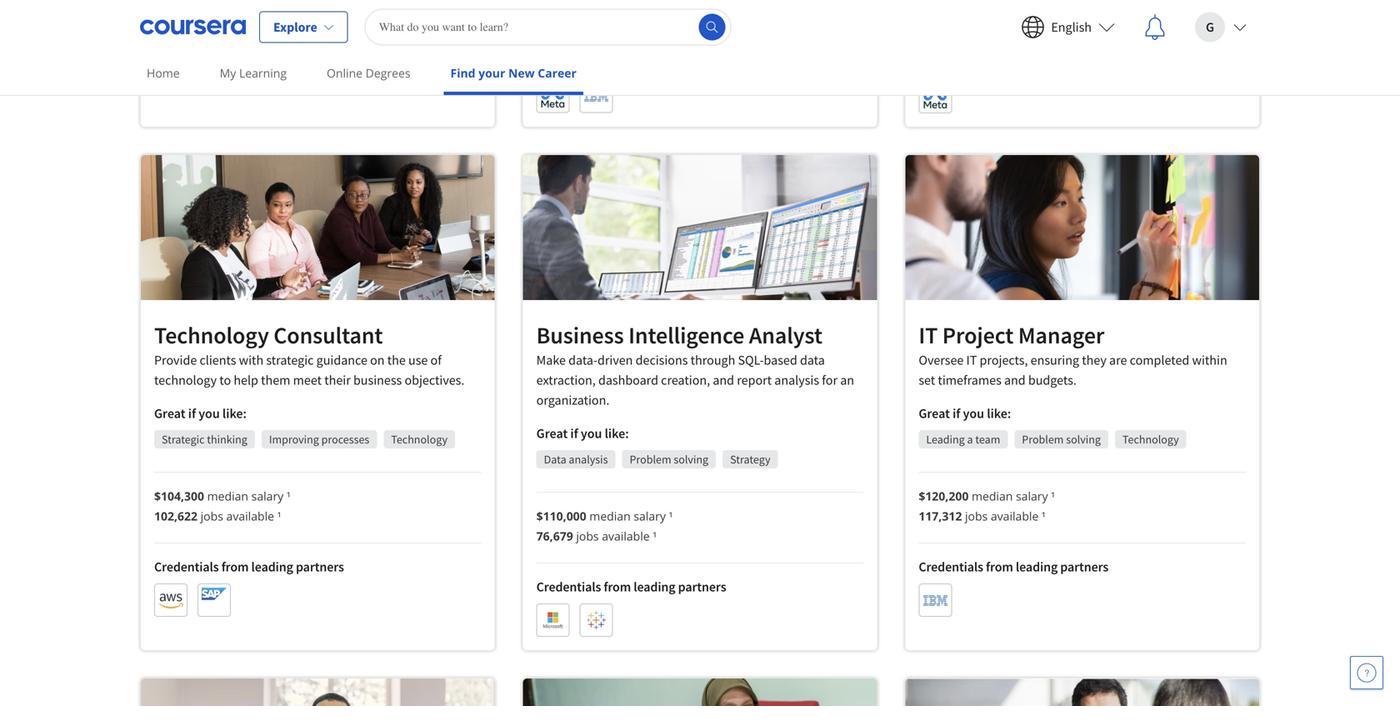 Task type: locate. For each thing, give the bounding box(es) containing it.
credentials
[[154, 30, 219, 47], [537, 54, 601, 71], [154, 558, 219, 575], [919, 559, 984, 575], [537, 579, 601, 595]]

0 vertical spatial analysis
[[775, 372, 820, 389]]

and down through
[[713, 372, 735, 389]]

from down "$104,300 median salary ¹ 102,622 jobs available ¹"
[[221, 558, 249, 575]]

technology up clients
[[154, 320, 269, 350]]

available right the 76,679
[[602, 528, 650, 544]]

0 horizontal spatial it
[[919, 321, 938, 350]]

1 horizontal spatial and
[[1005, 372, 1026, 389]]

salary
[[251, 488, 284, 504], [1016, 488, 1048, 504], [634, 508, 666, 524]]

0 vertical spatial problem
[[1022, 432, 1064, 447]]

leading down $120,200 median salary ¹ 117,312 jobs available ¹
[[1016, 559, 1058, 575]]

credentials down 102,622
[[154, 558, 219, 575]]

you up data analysis
[[581, 425, 602, 442]]

you up strategic thinking
[[199, 405, 220, 422]]

find your new career
[[451, 65, 577, 81]]

available inside $120,200 median salary ¹ 117,312 jobs available ¹
[[991, 508, 1039, 524]]

analysis down data on the right
[[775, 372, 820, 389]]

¹
[[653, 4, 657, 20], [1035, 5, 1039, 20], [287, 488, 291, 504], [1051, 488, 1055, 504], [277, 508, 281, 524], [669, 508, 673, 524], [1042, 508, 1046, 524], [653, 528, 657, 544]]

jobs inside $110,000 median salary ¹ 76,679 jobs available ¹
[[576, 528, 599, 544]]

2 horizontal spatial technology
[[1123, 432, 1179, 447]]

like: for intelligence
[[605, 425, 629, 442]]

2 and from the left
[[1005, 372, 1026, 389]]

leading up learning
[[251, 30, 293, 47]]

if for it
[[953, 405, 961, 422]]

team
[[976, 432, 1001, 447]]

1 horizontal spatial problem
[[1022, 432, 1064, 447]]

1 horizontal spatial salary
[[634, 508, 666, 524]]

explore button
[[259, 11, 348, 43]]

project
[[943, 321, 1014, 350]]

analysis right data
[[569, 452, 608, 467]]

and inside it project manager oversee it projects, ensuring they are completed within set timeframes and budgets.
[[1005, 372, 1026, 389]]

like: up team in the bottom right of the page
[[987, 405, 1011, 422]]

0 horizontal spatial and
[[713, 372, 735, 389]]

available inside "$104,300 median salary ¹ 102,622 jobs available ¹"
[[226, 508, 274, 524]]

completed
[[1130, 352, 1190, 369]]

credentials for it project manager
[[919, 559, 984, 575]]

and down 'projects,'
[[1005, 372, 1026, 389]]

salary inside $110,000 median salary ¹ 76,679 jobs available ¹
[[634, 508, 666, 524]]

technology down the objectives.
[[391, 432, 448, 447]]

median inside $110,000 median salary ¹ 76,679 jobs available ¹
[[590, 508, 631, 524]]

1 horizontal spatial problem solving
[[1022, 432, 1101, 447]]

problem right team in the bottom right of the page
[[1022, 432, 1064, 447]]

credentials down '117,312'
[[919, 559, 984, 575]]

if up data analysis
[[571, 425, 578, 442]]

problem solving down budgets.
[[1022, 432, 1101, 447]]

credentials from leading partners down $120,200 median salary ¹ 117,312 jobs available ¹
[[919, 559, 1109, 575]]

leading a team
[[926, 432, 1001, 447]]

median inside $120,200 median salary ¹ 117,312 jobs available ¹
[[972, 488, 1013, 504]]

extraction,
[[537, 372, 596, 389]]

$104,300
[[154, 488, 204, 504]]

if for business
[[571, 425, 578, 442]]

like: up thinking
[[223, 405, 247, 422]]

are
[[1110, 352, 1127, 369]]

leading inside button
[[251, 30, 293, 47]]

online degrees
[[327, 65, 411, 81]]

great for technology
[[154, 405, 186, 422]]

1 horizontal spatial great if you like:
[[537, 425, 629, 442]]

online
[[327, 65, 363, 81]]

$120,200 median salary ¹ 117,312 jobs available ¹
[[919, 488, 1055, 524]]

credentials from leading partners for technology
[[154, 558, 344, 575]]

jobs inside $120,200 median salary ¹ 117,312 jobs available ¹
[[965, 508, 988, 524]]

learning
[[239, 65, 287, 81]]

technology
[[154, 320, 269, 350], [391, 432, 448, 447], [1123, 432, 1179, 447]]

intelligence
[[629, 321, 745, 350]]

available right '117,312'
[[991, 508, 1039, 524]]

from for it
[[986, 559, 1014, 575]]

credentials down the 76,679
[[537, 579, 601, 595]]

and
[[713, 372, 735, 389], [1005, 372, 1026, 389]]

0 horizontal spatial you
[[199, 405, 220, 422]]

credentials for business intelligence analyst
[[537, 579, 601, 595]]

from up my
[[221, 30, 249, 47]]

2 horizontal spatial great if you like:
[[919, 405, 1011, 422]]

within
[[1193, 352, 1228, 369]]

great if you like: for it
[[919, 405, 1011, 422]]

solving down budgets.
[[1066, 432, 1101, 447]]

jobs inside "$104,300 median salary ¹ 102,622 jobs available ¹"
[[201, 508, 223, 524]]

credentials inside button
[[154, 30, 219, 47]]

2 horizontal spatial if
[[953, 405, 961, 422]]

available left the english
[[984, 5, 1032, 20]]

it up 'timeframes'
[[967, 352, 977, 369]]

data-
[[569, 352, 598, 369]]

manager
[[1019, 321, 1105, 350]]

for
[[822, 372, 838, 389]]

1 horizontal spatial median
[[590, 508, 631, 524]]

0 horizontal spatial like:
[[223, 405, 247, 422]]

0 horizontal spatial analysis
[[569, 452, 608, 467]]

it project manager oversee it projects, ensuring they are completed within set timeframes and budgets.
[[919, 321, 1228, 389]]

if for technology
[[188, 405, 196, 422]]

with
[[239, 352, 264, 368]]

if up strategic at the bottom of the page
[[188, 405, 196, 422]]

available right '29,258'
[[602, 4, 650, 20]]

0 horizontal spatial technology
[[154, 320, 269, 350]]

1 vertical spatial problem solving
[[630, 452, 709, 467]]

0 horizontal spatial great if you like:
[[154, 405, 247, 422]]

career
[[538, 65, 577, 81]]

2 horizontal spatial great
[[919, 405, 950, 422]]

problem solving down 'creation,'
[[630, 452, 709, 467]]

credentials up home
[[154, 30, 219, 47]]

median inside "$104,300 median salary ¹ 102,622 jobs available ¹"
[[207, 488, 248, 504]]

improving processes
[[269, 432, 370, 447]]

1 horizontal spatial it
[[967, 352, 977, 369]]

0 vertical spatial solving
[[1066, 432, 1101, 447]]

median right $104,300
[[207, 488, 248, 504]]

to
[[219, 372, 231, 388]]

partners for business
[[678, 579, 727, 595]]

great if you like: up data analysis
[[537, 425, 629, 442]]

g
[[1206, 19, 1215, 35]]

make
[[537, 352, 566, 369]]

technology down the completed at the right of the page
[[1123, 432, 1179, 447]]

median for project
[[972, 488, 1013, 504]]

2 horizontal spatial median
[[972, 488, 1013, 504]]

credentials from leading partners up my learning link
[[154, 30, 344, 47]]

salary for project
[[1016, 488, 1048, 504]]

0 horizontal spatial great
[[154, 405, 186, 422]]

0 horizontal spatial problem
[[630, 452, 672, 467]]

credentials from leading partners down 29,258 jobs available ¹
[[537, 54, 727, 71]]

credentials from leading partners for it
[[919, 559, 1109, 575]]

dashboard
[[599, 372, 659, 389]]

on
[[370, 352, 385, 368]]

english
[[1052, 19, 1092, 35]]

1 vertical spatial problem
[[630, 452, 672, 467]]

credentials from leading partners down $110,000 median salary ¹ 76,679 jobs available ¹
[[537, 579, 727, 595]]

1 horizontal spatial like:
[[605, 425, 629, 442]]

technology consultant provide clients with strategic guidance on the use of technology to help them meet their business objectives.
[[154, 320, 465, 388]]

1 horizontal spatial solving
[[1066, 432, 1101, 447]]

leading for business
[[634, 579, 676, 595]]

sql-
[[738, 352, 764, 369]]

if up 'leading a team'
[[953, 405, 961, 422]]

problem solving
[[1022, 432, 1101, 447], [630, 452, 709, 467]]

0 horizontal spatial median
[[207, 488, 248, 504]]

thinking
[[207, 432, 247, 447]]

solving
[[1066, 432, 1101, 447], [674, 452, 709, 467]]

$120,200
[[919, 488, 969, 504]]

great if you like: up strategic thinking
[[154, 405, 247, 422]]

great up data
[[537, 425, 568, 442]]

None search field
[[365, 9, 732, 45]]

you for it
[[963, 405, 985, 422]]

based
[[764, 352, 798, 369]]

help
[[234, 372, 258, 388]]

salary inside $120,200 median salary ¹ 117,312 jobs available ¹
[[1016, 488, 1048, 504]]

median
[[207, 488, 248, 504], [972, 488, 1013, 504], [590, 508, 631, 524]]

0 horizontal spatial salary
[[251, 488, 284, 504]]

oversee
[[919, 352, 964, 369]]

credentials from leading partners button
[[140, 0, 496, 128]]

online degrees link
[[320, 54, 417, 92]]

0 horizontal spatial if
[[188, 405, 196, 422]]

it up oversee
[[919, 321, 938, 350]]

2 horizontal spatial you
[[963, 405, 985, 422]]

credentials from leading partners down "$104,300 median salary ¹ 102,622 jobs available ¹"
[[154, 558, 344, 575]]

jobs for business intelligence analyst
[[576, 528, 599, 544]]

solving for manager
[[1066, 432, 1101, 447]]

leading
[[251, 30, 293, 47], [634, 54, 676, 71], [251, 558, 293, 575], [1016, 559, 1058, 575], [634, 579, 676, 595]]

like: up data analysis
[[605, 425, 629, 442]]

report
[[737, 372, 772, 389]]

1 horizontal spatial technology
[[391, 432, 448, 447]]

from inside button
[[221, 30, 249, 47]]

2 horizontal spatial salary
[[1016, 488, 1048, 504]]

1 horizontal spatial great
[[537, 425, 568, 442]]

2 horizontal spatial like:
[[987, 405, 1011, 422]]

leading for technology
[[251, 558, 293, 575]]

median right $120,200
[[972, 488, 1013, 504]]

data
[[800, 352, 825, 369]]

consultant
[[274, 320, 383, 350]]

0 vertical spatial it
[[919, 321, 938, 350]]

1 horizontal spatial analysis
[[775, 372, 820, 389]]

technology for it project manager
[[1123, 432, 1179, 447]]

median right $110,000
[[590, 508, 631, 524]]

help center image
[[1357, 663, 1377, 683]]

through
[[691, 352, 736, 369]]

problem for intelligence
[[630, 452, 672, 467]]

they
[[1082, 352, 1107, 369]]

leading down "$104,300 median salary ¹ 102,622 jobs available ¹"
[[251, 558, 293, 575]]

find
[[451, 65, 476, 81]]

jobs
[[576, 4, 599, 20], [959, 5, 981, 20], [201, 508, 223, 524], [965, 508, 988, 524], [576, 528, 599, 544]]

if
[[188, 405, 196, 422], [953, 405, 961, 422], [571, 425, 578, 442]]

driven
[[598, 352, 633, 369]]

1 vertical spatial solving
[[674, 452, 709, 467]]

0 vertical spatial problem solving
[[1022, 432, 1101, 447]]

median for consultant
[[207, 488, 248, 504]]

salary inside "$104,300 median salary ¹ 102,622 jobs available ¹"
[[251, 488, 284, 504]]

problem
[[1022, 432, 1064, 447], [630, 452, 672, 467]]

1 horizontal spatial if
[[571, 425, 578, 442]]

objectives.
[[405, 372, 465, 388]]

like:
[[223, 405, 247, 422], [987, 405, 1011, 422], [605, 425, 629, 442]]

from down $110,000 median salary ¹ 76,679 jobs available ¹
[[604, 579, 631, 595]]

solving left the strategy
[[674, 452, 709, 467]]

you up a
[[963, 405, 985, 422]]

leading down $110,000 median salary ¹ 76,679 jobs available ¹
[[634, 579, 676, 595]]

available for it project manager
[[991, 508, 1039, 524]]

great up strategic at the bottom of the page
[[154, 405, 186, 422]]

0 horizontal spatial solving
[[674, 452, 709, 467]]

from
[[221, 30, 249, 47], [604, 54, 631, 71], [221, 558, 249, 575], [986, 559, 1014, 575], [604, 579, 631, 595]]

1 horizontal spatial you
[[581, 425, 602, 442]]

available right 102,622
[[226, 508, 274, 524]]

available inside $110,000 median salary ¹ 76,679 jobs available ¹
[[602, 528, 650, 544]]

creation,
[[661, 372, 710, 389]]

problem right data analysis
[[630, 452, 672, 467]]

analyst
[[749, 321, 823, 350]]

great up leading
[[919, 405, 950, 422]]

1 and from the left
[[713, 372, 735, 389]]

meet
[[293, 372, 322, 388]]

problem solving for intelligence
[[630, 452, 709, 467]]

from down $120,200 median salary ¹ 117,312 jobs available ¹
[[986, 559, 1014, 575]]

great if you like: up 'leading a team'
[[919, 405, 1011, 422]]

credentials from leading partners
[[154, 30, 344, 47], [537, 54, 727, 71], [154, 558, 344, 575], [919, 559, 1109, 575], [537, 579, 727, 595]]

29,258
[[537, 4, 573, 20]]

0 horizontal spatial problem solving
[[630, 452, 709, 467]]

problem solving for project
[[1022, 432, 1101, 447]]



Task type: vqa. For each thing, say whether or not it's contained in the screenshot.
the bottom complete
no



Task type: describe. For each thing, give the bounding box(es) containing it.
budgets.
[[1029, 372, 1077, 389]]

strategic
[[266, 352, 314, 368]]

set
[[919, 372, 936, 389]]

coursera image
[[140, 14, 246, 40]]

What do you want to learn? text field
[[365, 9, 732, 45]]

partners inside button
[[296, 30, 344, 47]]

strategic thinking
[[162, 432, 247, 447]]

english button
[[1008, 0, 1129, 54]]

improving
[[269, 432, 319, 447]]

1 vertical spatial analysis
[[569, 452, 608, 467]]

data analysis
[[544, 452, 608, 467]]

great if you like: for technology
[[154, 405, 247, 422]]

clients
[[200, 352, 236, 368]]

technology
[[154, 372, 217, 388]]

home
[[147, 65, 180, 81]]

jobs available ¹
[[956, 5, 1039, 20]]

ensuring
[[1031, 352, 1080, 369]]

great for it
[[919, 405, 950, 422]]

analysis inside business intelligence analyst make data-driven decisions through sql-based data extraction, dashboard creation, and report analysis for an organization.
[[775, 372, 820, 389]]

my learning
[[220, 65, 287, 81]]

available for technology consultant
[[226, 508, 274, 524]]

leading down 29,258 jobs available ¹
[[634, 54, 676, 71]]

strategy
[[730, 452, 771, 467]]

the
[[387, 352, 406, 368]]

technology inside technology consultant provide clients with strategic guidance on the use of technology to help them meet their business objectives.
[[154, 320, 269, 350]]

jobs available ¹ button
[[905, 0, 1261, 128]]

business
[[353, 372, 402, 388]]

from down 29,258 jobs available ¹
[[604, 54, 631, 71]]

jobs for technology consultant
[[201, 508, 223, 524]]

76,679
[[537, 528, 573, 544]]

great for business
[[537, 425, 568, 442]]

117,312
[[919, 508, 962, 524]]

your
[[479, 65, 506, 81]]

guidance
[[316, 352, 368, 368]]

business intelligence analyst make data-driven decisions through sql-based data extraction, dashboard creation, and report analysis for an organization.
[[537, 321, 855, 409]]

$104,300 median salary ¹ 102,622 jobs available ¹
[[154, 488, 291, 524]]

their
[[324, 372, 351, 388]]

and inside business intelligence analyst make data-driven decisions through sql-based data extraction, dashboard creation, and report analysis for an organization.
[[713, 372, 735, 389]]

an
[[840, 372, 855, 389]]

$110,000 median salary ¹ 76,679 jobs available ¹
[[537, 508, 673, 544]]

¹ inside button
[[1035, 5, 1039, 20]]

available inside jobs available ¹ button
[[984, 5, 1032, 20]]

them
[[261, 372, 290, 388]]

from for business
[[604, 579, 631, 595]]

timeframes
[[938, 372, 1002, 389]]

from for technology
[[221, 558, 249, 575]]

a
[[967, 432, 973, 447]]

leading for it
[[1016, 559, 1058, 575]]

explore
[[273, 19, 317, 35]]

credentials from leading partners inside button
[[154, 30, 344, 47]]

degrees
[[366, 65, 411, 81]]

processes
[[321, 432, 370, 447]]

strategic
[[162, 432, 205, 447]]

technology for technology consultant
[[391, 432, 448, 447]]

you for technology
[[199, 405, 220, 422]]

credentials from leading partners for business
[[537, 579, 727, 595]]

29,258 jobs available ¹
[[537, 4, 657, 20]]

decisions
[[636, 352, 688, 369]]

jobs inside button
[[959, 5, 981, 20]]

leading
[[926, 432, 965, 447]]

business
[[537, 321, 624, 350]]

partners for it
[[1061, 559, 1109, 575]]

use
[[408, 352, 428, 368]]

credentials down what do you want to learn? text box
[[537, 54, 601, 71]]

salary for consultant
[[251, 488, 284, 504]]

$110,000
[[537, 508, 587, 524]]

available for business intelligence analyst
[[602, 528, 650, 544]]

problem for project
[[1022, 432, 1064, 447]]

salary for intelligence
[[634, 508, 666, 524]]

provide
[[154, 352, 197, 368]]

jobs for it project manager
[[965, 508, 988, 524]]

organization.
[[537, 392, 610, 409]]

like: for consultant
[[223, 405, 247, 422]]

of
[[431, 352, 442, 368]]

my
[[220, 65, 236, 81]]

1 vertical spatial it
[[967, 352, 977, 369]]

home link
[[140, 54, 186, 92]]

solving for analyst
[[674, 452, 709, 467]]

partners for technology
[[296, 558, 344, 575]]

median for intelligence
[[590, 508, 631, 524]]

credentials for technology consultant
[[154, 558, 219, 575]]

find your new career link
[[444, 54, 583, 95]]

my learning link
[[213, 54, 293, 92]]

like: for project
[[987, 405, 1011, 422]]

great if you like: for business
[[537, 425, 629, 442]]

g button
[[1182, 0, 1261, 54]]

you for business
[[581, 425, 602, 442]]

data
[[544, 452, 567, 467]]

new
[[509, 65, 535, 81]]

projects,
[[980, 352, 1028, 369]]

102,622
[[154, 508, 198, 524]]



